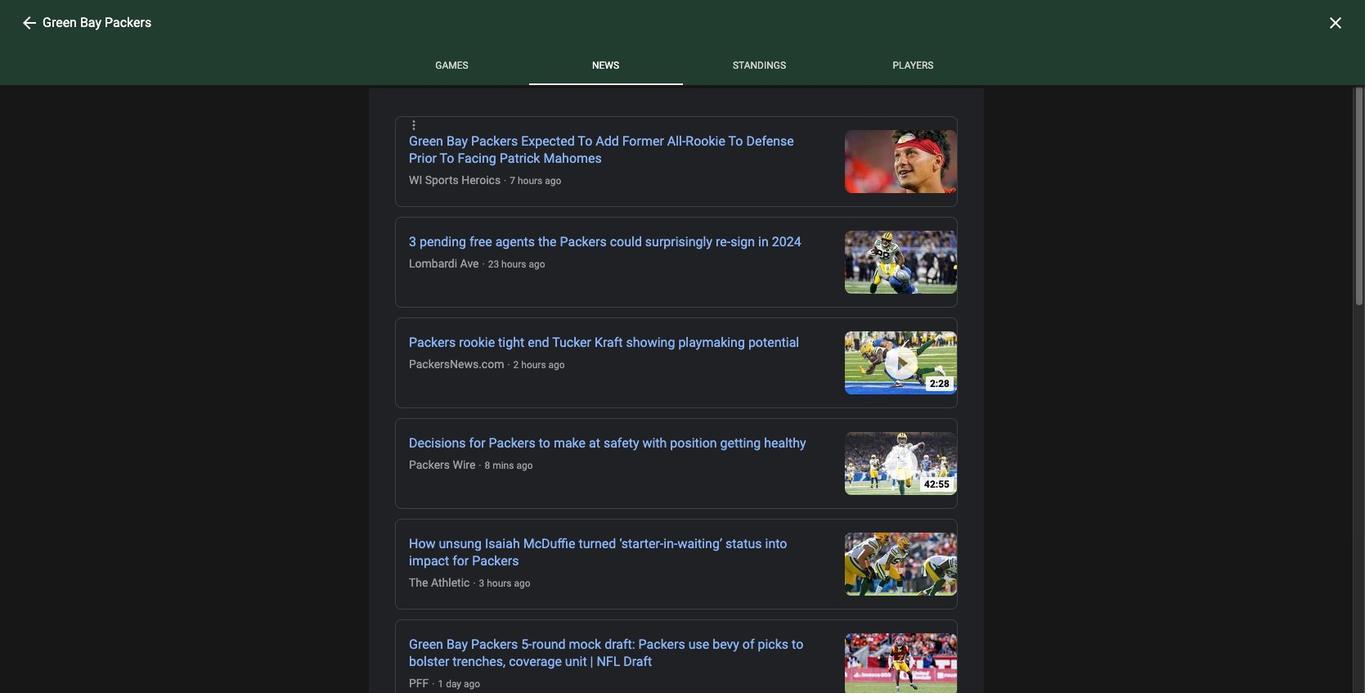 Task type: vqa. For each thing, say whether or not it's contained in the screenshot.


Task type: locate. For each thing, give the bounding box(es) containing it.
a right are
[[935, 426, 941, 439]]

|
[[298, 162, 302, 181], [590, 654, 594, 669], [412, 684, 416, 693]]

unsung
[[439, 536, 482, 551]]

re-
[[716, 234, 731, 250]]

rosters,
[[337, 205, 375, 218]]

from right latest in the bottom left of the page
[[241, 500, 280, 523]]

1 vertical spatial injury
[[461, 664, 493, 680]]

packers' surging offense ready to tackle its nex heading
[[554, 663, 704, 693]]

0 vertical spatial 3
[[409, 234, 416, 250]]

the green bay packers want to 'kick the door down' and ... image
[[842, 197, 1003, 304]]

· left 7
[[504, 175, 507, 186]]

of up the decisions
[[431, 420, 442, 433]]

for down unsung
[[453, 553, 469, 569]]

0 vertical spatial for
[[469, 435, 486, 451]]

ago down the mahomes
[[545, 175, 562, 186]]

source down heroics
[[457, 187, 492, 200]]

0 vertical spatial a
[[935, 426, 941, 439]]

latest for the
[[393, 366, 421, 379]]

1 horizontal spatial source
[[457, 187, 492, 200]]

0 horizontal spatial green bay packers
[[43, 15, 152, 30]]

manager
[[838, 646, 884, 659]]

1 horizontal spatial bay,
[[945, 444, 966, 457]]

: left brian
[[884, 646, 887, 659]]

1 horizontal spatial a
[[1063, 462, 1069, 475]]

of inside home: the official source of the latest packers headlines, news, videos, photos, tickets, rosters, stats, schedule, ...
[[494, 187, 505, 200]]

packers inside green bay packers expected to add former all-rookie to defense prior to  facing patrick mahomes wi sports heroics · 7 hours ago
[[471, 133, 518, 149]]

· left 2
[[508, 359, 510, 370]]

· inside how unsung isaiah mcduffie turned 'starter-in-waiting' status into impact  for packers the athletic · 3 hours ago
[[473, 577, 476, 589]]

free
[[470, 234, 492, 250]]

· left the 23
[[482, 258, 485, 270]]

latest inside home: the official source of the latest packers headlines, news, videos, photos, tickets, rosters, stats, schedule, ...
[[527, 187, 555, 200]]

1 vertical spatial team
[[838, 444, 864, 457]]

to up the sports
[[440, 150, 455, 166]]

the up "stats,"
[[398, 187, 417, 200]]

1 horizontal spatial in
[[887, 462, 896, 475]]

· left 8
[[479, 460, 482, 471]]

0 horizontal spatial bay,
[[879, 574, 900, 587]]

0 vertical spatial |
[[298, 162, 302, 181]]

0 vertical spatial football
[[796, 349, 837, 362]]

1 vertical spatial a
[[1063, 462, 1069, 475]]

the inside how unsung isaiah mcduffie turned 'starter-in-waiting' status into impact  for packers the athletic · 3 hours ago
[[409, 576, 428, 589]]

0 horizontal spatial a
[[935, 426, 941, 439]]

packers home | green bay packers – packers.com
[[187, 162, 555, 181]]

of right club
[[865, 480, 876, 493]]

bay, down matt lafleur link at bottom
[[879, 574, 900, 587]]

| inside packers-chiefs injury report | nov. 30, 2023
[[412, 684, 416, 693]]

bay
[[80, 15, 101, 30], [447, 133, 468, 149], [353, 162, 379, 181], [235, 258, 254, 271], [408, 258, 426, 271], [235, 312, 254, 325], [866, 314, 904, 344], [235, 366, 254, 379], [235, 420, 254, 433], [851, 426, 869, 439], [447, 637, 468, 652], [418, 644, 434, 655], [601, 644, 617, 655]]

american
[[1010, 426, 1059, 439]]

team inside the green bay packers are a professional american football team based in green bay, wisconsin. the packers compete in the national football league as a member club of the national football conference north division.
[[838, 444, 864, 457]]

0 horizontal spatial 3
[[409, 234, 416, 250]]

1 horizontal spatial 3
[[479, 577, 485, 589]]

ago
[[545, 175, 562, 186], [529, 258, 545, 270], [549, 359, 565, 370], [517, 460, 533, 471], [514, 577, 531, 589], [464, 678, 480, 689]]

athletic
[[431, 576, 470, 589]]

source up the decisions
[[394, 420, 428, 433]]

2 vertical spatial packers.com
[[284, 500, 389, 523]]

wisconsin.
[[968, 444, 1024, 457]]

... up mins
[[495, 420, 504, 433]]

2 horizontal spatial to
[[792, 637, 804, 652]]

to
[[578, 133, 593, 149], [729, 133, 743, 149], [440, 150, 455, 166]]

2024
[[772, 234, 802, 250]]

green bay packers schedule: the green bay packers preseason ...
[[203, 258, 538, 271]]

the down 7
[[508, 187, 524, 200]]

sports
[[425, 173, 459, 186]]

| right unit at the left of page
[[590, 654, 594, 669]]

0 vertical spatial source
[[457, 187, 492, 200]]

league
[[1008, 462, 1045, 475]]

in right based
[[900, 444, 910, 457]]

0 horizontal spatial latest
[[393, 366, 421, 379]]

packers.com
[[461, 162, 555, 181], [835, 389, 901, 402], [284, 500, 389, 523]]

0 horizontal spatial injury
[[301, 312, 329, 325]]

more
[[202, 448, 228, 461]]

in right the sign
[[759, 234, 769, 250]]

bay inside the green bay packers are a professional american football team based in green bay, wisconsin. the packers compete in the national football league as a member club of the national football conference north division.
[[851, 426, 869, 439]]

hours right 2
[[521, 359, 546, 370]]

wi down prior
[[409, 173, 422, 186]]

0 horizontal spatial source
[[394, 420, 428, 433]]

1 vertical spatial nfl
[[597, 654, 620, 669]]

rookie
[[459, 335, 495, 350]]

videos,
[[219, 205, 255, 218]]

· inside green bay packers expected to add former all-rookie to defense prior to  facing patrick mahomes wi sports heroics · 7 hours ago
[[504, 175, 507, 186]]

nfl up head
[[796, 527, 816, 540]]

the up the decisions
[[445, 420, 461, 433]]

as
[[1048, 462, 1060, 475]]

unit
[[565, 654, 587, 669]]

the down impact on the bottom
[[409, 576, 428, 589]]

1 horizontal spatial official
[[420, 187, 454, 200]]

ago down 'agents'
[[529, 258, 545, 270]]

latest up 8
[[464, 420, 492, 433]]

packers.com down expected
[[461, 162, 555, 181]]

getting
[[721, 435, 761, 451]]

for inside decisions for packers to make at safety with position getting healthy packers wire · 8 mins ago
[[469, 435, 486, 451]]

23
[[488, 258, 499, 270]]

lombardi
[[409, 257, 458, 270]]

0 horizontal spatial official
[[357, 420, 391, 433]]

: left matt
[[856, 550, 860, 564]]

green bay packers for packers-chiefs injury report | nov. 30, 2023
[[390, 644, 472, 655]]

2 vertical spatial in
[[887, 462, 896, 475]]

club
[[841, 480, 863, 493]]

nfl inside the 'green bay packers 5-round mock draft: packers use bevy of picks to bolster  trenches, coverage unit | nfl draft pff · 1 day ago'
[[597, 654, 620, 669]]

0 vertical spatial team
[[840, 349, 866, 362]]

3 right athletic on the left bottom of the page
[[479, 577, 485, 589]]

0 vertical spatial nfl
[[796, 527, 816, 540]]

: down coach
[[840, 574, 844, 587]]

packers-chiefs injury report | nov. 30, 2023
[[370, 664, 498, 693]]

2 vertical spatial |
[[412, 684, 416, 693]]

0 vertical spatial official
[[420, 187, 454, 200]]

1 horizontal spatial packers.com
[[461, 162, 555, 181]]

report down packers-
[[370, 684, 409, 693]]

2023
[[468, 684, 498, 693]]

list item
[[187, 532, 354, 693]]

in down based
[[887, 462, 896, 475]]

1 vertical spatial latest
[[393, 366, 421, 379]]

pff
[[409, 676, 429, 689]]

healthy
[[764, 435, 806, 451]]

1 vertical spatial |
[[590, 654, 594, 669]]

headshot
[[454, 312, 502, 325]]

green bay packers for packers' surging offense ready to tackle its nex
[[573, 644, 655, 655]]

1 horizontal spatial |
[[412, 684, 416, 693]]

packers inside green bay packers football team
[[909, 314, 989, 344]]

games
[[436, 60, 469, 71]]

are
[[916, 426, 932, 439]]

· right athletic on the left bottom of the page
[[473, 577, 476, 589]]

2 vertical spatial latest
[[464, 420, 492, 433]]

0 vertical spatial national
[[918, 462, 961, 475]]

1 horizontal spatial to
[[589, 684, 600, 693]]

mins
[[493, 460, 514, 471]]

hours inside 3 pending free agents the packers could surprisingly re-sign in 2024 lombardi ave · 23 hours ago
[[502, 258, 526, 270]]

wi down lafleur
[[902, 574, 916, 587]]

nfl down draft:
[[597, 654, 620, 669]]

ago right the day
[[464, 678, 480, 689]]

green bay packers
[[43, 15, 152, 30], [390, 644, 472, 655], [573, 644, 655, 655]]

of down heroics
[[494, 187, 505, 200]]

... up tight
[[505, 312, 514, 325]]

hours down isaiah
[[487, 577, 512, 589]]

source
[[457, 187, 492, 200], [394, 420, 428, 433]]

0 horizontal spatial nfl
[[597, 654, 620, 669]]

official up packers.com »
[[357, 420, 391, 433]]

2 horizontal spatial latest
[[527, 187, 555, 200]]

latest down kadarius
[[393, 366, 421, 379]]

to up the mahomes
[[578, 133, 593, 149]]

1 vertical spatial 3
[[479, 577, 485, 589]]

of right bevy
[[743, 637, 755, 652]]

0 vertical spatial in
[[759, 234, 769, 250]]

0 vertical spatial wi
[[409, 173, 422, 186]]

3 up lombardi on the left
[[409, 234, 416, 250]]

injury
[[301, 312, 329, 325], [461, 664, 493, 680]]

latest for the
[[527, 187, 555, 200]]

report left ;
[[331, 312, 365, 325]]

1 vertical spatial report
[[370, 684, 409, 693]]

1 vertical spatial packers.com
[[835, 389, 901, 402]]

0 vertical spatial to
[[539, 435, 551, 451]]

ago down tucker
[[549, 359, 565, 370]]

| left nov.
[[412, 684, 416, 693]]

ago inside 3 pending free agents the packers could surprisingly re-sign in 2024 lombardi ave · 23 hours ago
[[529, 258, 545, 270]]

professional
[[944, 426, 1007, 439]]

report inside packers-chiefs injury report | nov. 30, 2023
[[370, 684, 409, 693]]

1 horizontal spatial wi
[[902, 574, 916, 587]]

navigation
[[171, 1, 791, 34]]

hours right the 23
[[502, 258, 526, 270]]

latest down patrick
[[527, 187, 555, 200]]

0 horizontal spatial in
[[759, 234, 769, 250]]

in inside 3 pending free agents the packers could surprisingly re-sign in 2024 lombardi ave · 23 hours ago
[[759, 234, 769, 250]]

for up 8
[[469, 435, 486, 451]]

2 vertical spatial to
[[589, 684, 600, 693]]

ceo mark murphy
[[796, 622, 891, 635]]

news tab
[[529, 46, 683, 85]]

dialog
[[0, 0, 1366, 693]]

ago right mins
[[517, 460, 533, 471]]

1 horizontal spatial injury
[[461, 664, 493, 680]]

national up 42:55
[[918, 462, 961, 475]]

2 horizontal spatial |
[[590, 654, 594, 669]]

1 vertical spatial national
[[898, 480, 941, 493]]

0 horizontal spatial to
[[539, 435, 551, 451]]

1 vertical spatial official
[[357, 420, 391, 433]]

1 horizontal spatial report
[[370, 684, 409, 693]]

3 pending free agents the packers could surprisingly re-sign in 2024 lombardi ave · 23 hours ago
[[409, 234, 802, 270]]

list
[[184, 532, 1366, 693]]

bay inside the 'green bay packers 5-round mock draft: packers use bevy of picks to bolster  trenches, coverage unit | nfl draft pff · 1 day ago'
[[447, 637, 468, 652]]

official down the sports
[[420, 187, 454, 200]]

to left make
[[539, 435, 551, 451]]

wikipedia link
[[872, 498, 922, 511]]

a right the as
[[1063, 462, 1069, 475]]

ave
[[460, 257, 479, 270]]

1967
[[996, 527, 1022, 540]]

: for championships
[[898, 527, 901, 540]]

to down packers'
[[589, 684, 600, 693]]

1 vertical spatial bay,
[[879, 574, 900, 587]]

tab list containing games
[[375, 46, 990, 85]]

the right 'agents'
[[538, 234, 557, 250]]

nov.
[[419, 684, 445, 693]]

bay, down professional
[[945, 444, 966, 457]]

to inside decisions for packers to make at safety with position getting healthy packers wire · 8 mins ago
[[539, 435, 551, 451]]

1 horizontal spatial green bay packers
[[390, 644, 472, 655]]

surging
[[606, 664, 649, 680]]

0 vertical spatial bay,
[[945, 444, 966, 457]]

agents
[[496, 234, 535, 250]]

bolster
[[409, 654, 450, 669]]

location : green bay, wi
[[796, 574, 916, 587]]

hours right 7
[[518, 175, 543, 186]]

· left the 1
[[432, 678, 435, 689]]

0 vertical spatial report
[[331, 312, 365, 325]]

team right potential
[[840, 349, 866, 362]]

ceo link
[[796, 622, 818, 635]]

green bay packers | green bay wi image
[[949, 73, 1086, 210]]

of
[[494, 187, 505, 200], [431, 420, 442, 433], [865, 480, 876, 493], [743, 637, 755, 652]]

2 horizontal spatial in
[[900, 444, 910, 457]]

| right home
[[298, 162, 302, 181]]

in
[[759, 234, 769, 250], [900, 444, 910, 457], [887, 462, 896, 475]]

compete
[[840, 462, 884, 475]]

dialog containing packers
[[0, 0, 1366, 693]]

photos,
[[257, 205, 295, 218]]

to inside packers' surging offense ready to tackle its nex
[[589, 684, 600, 693]]

source inside home: the official source of the latest packers headlines, news, videos, photos, tickets, rosters, stats, schedule, ...
[[457, 187, 492, 200]]

to
[[539, 435, 551, 451], [792, 637, 804, 652], [589, 684, 600, 693]]

ago down isaiah
[[514, 577, 531, 589]]

news:
[[301, 420, 332, 433]]

1 vertical spatial to
[[792, 637, 804, 652]]

0 horizontal spatial wi
[[409, 173, 422, 186]]

injury up team
[[301, 312, 329, 325]]

ago inside green bay packers expected to add former all-rookie to defense prior to  facing patrick mahomes wi sports heroics · 7 hours ago
[[545, 175, 562, 186]]

official
[[420, 187, 454, 200], [357, 420, 391, 433]]

to down ceo
[[792, 637, 804, 652]]

injury up "2023"
[[461, 664, 493, 680]]

packers inside how unsung isaiah mcduffie turned 'starter-in-waiting' status into impact  for packers the athletic · 3 hours ago
[[472, 553, 519, 569]]

preseason
[[473, 258, 526, 271]]

packers.com down packers.com »
[[284, 500, 389, 523]]

1 vertical spatial wi
[[902, 574, 916, 587]]

2 horizontal spatial green bay packers
[[573, 644, 655, 655]]

5-
[[521, 637, 532, 652]]

green bay packers expected to add former all-rookie to defense prior to  facing patrick mahomes wi sports heroics · 7 hours ago
[[409, 133, 794, 186]]

for inside how unsung isaiah mcduffie turned 'starter-in-waiting' status into impact  for packers the athletic · 3 hours ago
[[453, 553, 469, 569]]

tab list
[[375, 46, 990, 85]]

0 vertical spatial latest
[[527, 187, 555, 200]]

nfl
[[796, 527, 816, 540], [597, 654, 620, 669]]

status
[[726, 536, 762, 551]]

of inside the 'green bay packers 5-round mock draft: packers use bevy of picks to bolster  trenches, coverage unit | nfl draft pff · 1 day ago'
[[743, 637, 755, 652]]

football
[[796, 349, 837, 362], [964, 462, 1005, 475], [943, 480, 985, 493]]

: left 2011,
[[898, 527, 901, 540]]

packers.com up based
[[835, 389, 901, 402]]

bevy
[[713, 637, 740, 652]]

lambeau
[[880, 598, 927, 611]]

team inside green bay packers football team
[[840, 349, 866, 362]]

conference
[[987, 480, 1046, 493]]

national up wikipedia
[[898, 480, 941, 493]]

0 vertical spatial injury
[[301, 312, 329, 325]]

1 vertical spatial for
[[453, 553, 469, 569]]

team
[[300, 366, 329, 379]]

· inside the 'green bay packers 5-round mock draft: packers use bevy of picks to bolster  trenches, coverage unit | nfl draft pff · 1 day ago'
[[432, 678, 435, 689]]

location link
[[796, 574, 840, 587]]

from right "results"
[[268, 448, 293, 461]]

ago inside decisions for packers to make at safety with position getting healthy packers wire · 8 mins ago
[[517, 460, 533, 471]]

2
[[514, 359, 519, 370]]

to right rookie
[[729, 133, 743, 149]]

green bay packers 5-round mock draft: packers use bevy of picks to bolster  trenches, coverage unit | nfl draft heading
[[409, 637, 819, 671]]

team up compete
[[838, 444, 864, 457]]



Task type: describe. For each thing, give the bounding box(es) containing it.
packers.com link
[[783, 379, 1086, 412]]

championships
[[819, 527, 898, 540]]

picks
[[758, 637, 789, 652]]

more results from packers.com »
[[202, 448, 369, 461]]

kadarius
[[373, 312, 418, 325]]

lambeau field link
[[880, 598, 954, 611]]

1
[[438, 678, 444, 689]]

1 vertical spatial source
[[394, 420, 428, 433]]

expected
[[521, 133, 575, 149]]

· inside decisions for packers to make at safety with position getting healthy packers wire · 8 mins ago
[[479, 460, 482, 471]]

the inside home: the official source of the latest packers headlines, news, videos, photos, tickets, rosters, stats, schedule, ...
[[398, 187, 417, 200]]

1968,
[[965, 527, 993, 540]]

0 horizontal spatial |
[[298, 162, 302, 181]]

football inside green bay packers football team
[[796, 349, 837, 362]]

gutekunst
[[919, 646, 971, 659]]

packers inside home: the official source of the latest packers headlines, news, videos, photos, tickets, rosters, stats, schedule, ...
[[558, 187, 599, 200]]

1997,
[[935, 527, 963, 540]]

field
[[930, 598, 954, 611]]

more results from packers.com » link
[[202, 448, 369, 461]]

green inside the 'green bay packers 5-round mock draft: packers use bevy of picks to bolster  trenches, coverage unit | nfl draft pff · 1 day ago'
[[409, 637, 443, 652]]

'starter-
[[620, 536, 664, 551]]

facing
[[458, 150, 496, 166]]

packers-
[[370, 664, 421, 680]]

tickets,
[[298, 205, 334, 218]]

round
[[532, 637, 566, 652]]

2 vertical spatial football
[[943, 480, 985, 493]]

bay inside green bay packers football team
[[866, 314, 904, 344]]

schedule:
[[301, 258, 350, 271]]

3 inside 3 pending free agents the packers could surprisingly re-sign in 2024 lombardi ave · 23 hours ago
[[409, 234, 416, 250]]

0 vertical spatial from
[[268, 448, 293, 461]]

nfl championships link
[[796, 527, 898, 540]]

decisions
[[409, 435, 466, 451]]

member
[[796, 480, 838, 493]]

waiting'
[[678, 536, 723, 551]]

42:55
[[925, 479, 950, 490]]

sign
[[731, 234, 755, 250]]

upload.wikimedia.org/wikipedia/commons/thumb/5/50/... image
[[783, 88, 947, 196]]

decisions for packers to make at safety with position getting healthy heading
[[409, 435, 819, 452]]

1 horizontal spatial nfl
[[796, 527, 816, 540]]

3 inside how unsung isaiah mcduffie turned 'starter-in-waiting' status into impact  for packers the athletic · 3 hours ago
[[479, 577, 485, 589]]

playmaking
[[679, 335, 745, 350]]

draft:
[[605, 637, 635, 652]]

brian
[[890, 646, 916, 659]]

lafleur
[[889, 550, 927, 564]]

general
[[796, 646, 836, 659]]

green bay packers 5-round mock draft: packers use bevy of picks to bolster  trenches, coverage unit | nfl draft pff · 1 day ago
[[409, 637, 804, 689]]

division.
[[827, 498, 870, 511]]

green bay, wi link
[[846, 574, 916, 587]]

0 horizontal spatial report
[[331, 312, 365, 325]]

2:28
[[930, 378, 950, 389]]

0 horizontal spatial to
[[440, 150, 455, 166]]

former
[[622, 133, 664, 149]]

the up football
[[796, 426, 815, 439]]

players tab
[[837, 46, 990, 85]]

tackle
[[604, 684, 639, 693]]

packers home | green bay packers – packers.com link
[[187, 129, 555, 182]]

· inside "packers rookie tight end tucker kraft showing playmaking potential packersnews.com · 2 hours ago"
[[508, 359, 510, 370]]

wire
[[453, 458, 476, 471]]

the right news:
[[335, 420, 354, 433]]

of inside the green bay packers are a professional american football team based in green bay, wisconsin. the packers compete in the national football league as a member club of the national football conference north division.
[[865, 480, 876, 493]]

mcduffie
[[523, 536, 576, 551]]

defense
[[747, 133, 794, 149]]

turned
[[579, 536, 616, 551]]

the up wikipedia
[[899, 462, 915, 475]]

0 vertical spatial packers.com
[[461, 162, 555, 181]]

safety
[[604, 435, 639, 451]]

with
[[643, 435, 667, 451]]

general manager : brian gutekunst
[[796, 646, 971, 659]]

wi inside green bay packers expected to add former all-rookie to defense prior to  facing patrick mahomes wi sports heroics · 7 hours ago
[[409, 173, 422, 186]]

7
[[510, 175, 515, 186]]

based
[[866, 444, 898, 457]]

how unsung isaiah mcduffie turned 'starter-in-waiting' status into impact  for packers heading
[[409, 536, 819, 570]]

to inside the 'green bay packers 5-round mock draft: packers use bevy of picks to bolster  trenches, coverage unit | nfl draft pff · 1 day ago'
[[792, 637, 804, 652]]

packers-chiefs injury report | nov. 30, 2023 heading
[[370, 663, 521, 693]]

player
[[468, 366, 498, 379]]

head coach : matt lafleur
[[796, 550, 927, 564]]

mock
[[569, 637, 602, 652]]

packers inside 3 pending free agents the packers could surprisingly re-sign in 2024 lombardi ave · 23 hours ago
[[560, 234, 607, 250]]

: for manager
[[884, 646, 887, 659]]

the inside 3 pending free agents the packers could surprisingly re-sign in 2024 lombardi ave · 23 hours ago
[[538, 234, 557, 250]]

pending
[[420, 234, 466, 250]]

: for coach
[[856, 550, 860, 564]]

home: the official source of the latest packers headlines, news, videos, photos, tickets, rosters, stats, schedule, ...
[[187, 187, 653, 218]]

the down american
[[1027, 444, 1046, 457]]

stats,
[[378, 205, 405, 218]]

news,
[[187, 205, 216, 218]]

surprisingly
[[645, 234, 713, 250]]

green bay packers injury report ; kadarius toney headshot ...
[[203, 312, 514, 325]]

2 horizontal spatial to
[[729, 133, 743, 149]]

1 horizontal spatial to
[[578, 133, 593, 149]]

toney
[[421, 312, 452, 325]]

bay, inside the green bay packers are a professional american football team based in green bay, wisconsin. the packers compete in the national football league as a member club of the national football conference north division.
[[945, 444, 966, 457]]

trenches,
[[453, 654, 506, 669]]

heroics
[[462, 173, 501, 186]]

green inside green bay packers expected to add former all-rookie to defense prior to  facing patrick mahomes wi sports heroics · 7 hours ago
[[409, 133, 443, 149]]

arena/stadium link
[[796, 598, 873, 611]]

showing
[[626, 335, 675, 350]]

ago inside the 'green bay packers 5-round mock draft: packers use bevy of picks to bolster  trenches, coverage unit | nfl draft pff · 1 day ago'
[[464, 678, 480, 689]]

... right roster
[[534, 366, 543, 379]]

patrick
[[500, 150, 540, 166]]

... down 'agents'
[[529, 258, 538, 271]]

how unsung isaiah mcduffie turned 'starter-in-waiting' status into impact  for packers the athletic · 3 hours ago
[[409, 536, 787, 589]]

make
[[554, 435, 586, 451]]

the right "roster:"
[[370, 366, 390, 379]]

green bay packers expected to add former all-rookie to defense prior to  facing patrick mahomes heading
[[409, 133, 819, 167]]

2011,
[[904, 527, 932, 540]]

general manager link
[[796, 646, 884, 659]]

1 vertical spatial in
[[900, 444, 910, 457]]

results
[[231, 448, 265, 461]]

games tab
[[375, 46, 529, 85]]

the right 'schedule:' in the top left of the page
[[353, 258, 372, 271]]

green bay packers team roster: the latest packers player roster ...
[[203, 366, 543, 379]]

bay inside green bay packers expected to add former all-rookie to defense prior to  facing patrick mahomes wi sports heroics · 7 hours ago
[[447, 133, 468, 149]]

· inside 3 pending free agents the packers could surprisingly re-sign in 2024 lombardi ave · 23 hours ago
[[482, 258, 485, 270]]

trends international nfl green bay packers - logo 21 wall poster, 22.37" x  34.00", unframed version image
[[783, 197, 854, 304]]

packers.com »
[[295, 448, 369, 461]]

roster
[[501, 366, 531, 379]]

hours inside green bay packers expected to add former all-rookie to defense prior to  facing patrick mahomes wi sports heroics · 7 hours ago
[[518, 175, 543, 186]]

the up wikipedia link
[[879, 480, 895, 493]]

mahomes
[[544, 150, 602, 166]]

prior
[[409, 150, 437, 166]]

packersnews.com
[[409, 357, 504, 370]]

vikings oppo research: green bay packers - daily norseman image
[[979, 197, 1086, 304]]

list containing packers-chiefs injury report | nov. 30, 2023
[[184, 532, 1366, 693]]

3 pending free agents the packers could surprisingly re-sign in 2024 heading
[[409, 234, 819, 251]]

impact
[[409, 553, 449, 569]]

standings tab
[[683, 46, 837, 85]]

| inside the 'green bay packers 5-round mock draft: packers use bevy of picks to bolster  trenches, coverage unit | nfl draft pff · 1 day ago'
[[590, 654, 594, 669]]

: up murphy
[[873, 598, 877, 611]]

1 vertical spatial football
[[964, 462, 1005, 475]]

standings
[[733, 60, 786, 71]]

latest from packers.com
[[187, 500, 389, 523]]

packers inside "packers rookie tight end tucker kraft showing playmaking potential packersnews.com · 2 hours ago"
[[409, 335, 456, 350]]

0 horizontal spatial packers.com
[[284, 500, 389, 523]]

30,
[[448, 684, 465, 693]]

1 horizontal spatial latest
[[464, 420, 492, 433]]

brian gutekunst link
[[890, 646, 971, 659]]

in-
[[664, 536, 678, 551]]

injury inside packers-chiefs injury report | nov. 30, 2023
[[461, 664, 493, 680]]

green inside green bay packers football team
[[796, 314, 861, 344]]

mark murphy link
[[824, 622, 891, 635]]

hours inside how unsung isaiah mcduffie turned 'starter-in-waiting' status into impact  for packers the athletic · 3 hours ago
[[487, 577, 512, 589]]

isaiah
[[485, 536, 520, 551]]

at
[[589, 435, 601, 451]]

packers rookie tight end tucker kraft showing playmaking potential heading
[[409, 335, 819, 352]]

2 horizontal spatial packers.com
[[835, 389, 901, 402]]

ago inside how unsung isaiah mcduffie turned 'starter-in-waiting' status into impact  for packers the athletic · 3 hours ago
[[514, 577, 531, 589]]

hours inside "packers rookie tight end tucker kraft showing playmaking potential packersnews.com · 2 hours ago"
[[521, 359, 546, 370]]

could
[[610, 234, 642, 250]]

kraft
[[595, 335, 623, 350]]

official inside home: the official source of the latest packers headlines, news, videos, photos, tickets, rosters, stats, schedule, ...
[[420, 187, 454, 200]]

1 vertical spatial from
[[241, 500, 280, 523]]

the inside home: the official source of the latest packers headlines, news, videos, photos, tickets, rosters, stats, schedule, ...
[[508, 187, 524, 200]]

into
[[765, 536, 787, 551]]

ago inside "packers rookie tight end tucker kraft showing playmaking potential packersnews.com · 2 hours ago"
[[549, 359, 565, 370]]



